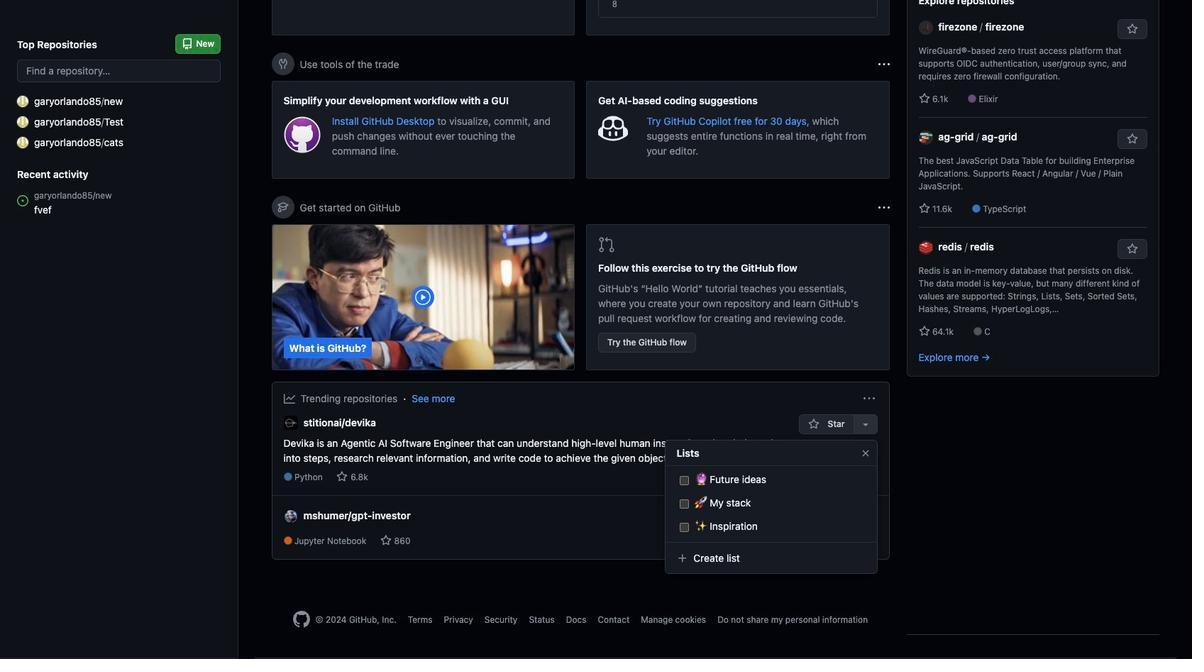Task type: describe. For each thing, give the bounding box(es) containing it.
plus image
[[677, 553, 688, 564]]

2 vertical spatial star image
[[809, 419, 820, 430]]

open issue image
[[17, 195, 28, 207]]

tools image
[[277, 58, 289, 70]]

play image
[[415, 289, 432, 306]]

2 horizontal spatial star image
[[919, 326, 931, 337]]

star this repository image for @ag-grid profile icon
[[1127, 133, 1139, 145]]

Find a repository… text field
[[17, 60, 221, 82]]

mortar board image
[[277, 202, 289, 213]]

why am i seeing this? image
[[879, 202, 890, 213]]

try the github flow element
[[586, 224, 890, 371]]

@mshumer profile image
[[284, 510, 298, 524]]

feed item heading menu image
[[864, 393, 875, 405]]

star this repository image for @redis profile icon
[[1127, 244, 1139, 255]]

@redis profile image
[[919, 241, 933, 255]]

add this repository to a list image
[[860, 419, 872, 430]]

cats image
[[17, 137, 28, 148]]

star image for @firezone profile image
[[919, 93, 931, 104]]

git pull request image
[[599, 236, 616, 253]]

new image
[[17, 96, 28, 107]]

what is github? image
[[272, 225, 574, 370]]

1 repo details element from the top
[[284, 472, 800, 484]]

what is github? element
[[272, 224, 575, 371]]

test image
[[17, 116, 28, 127]]



Task type: locate. For each thing, give the bounding box(es) containing it.
@stitionai profile image
[[284, 416, 298, 431]]

star image left add this repository to a list icon
[[809, 419, 820, 430]]

list
[[677, 469, 866, 537]]

0 vertical spatial star this repository image
[[1127, 133, 1139, 145]]

menu
[[665, 435, 878, 586]]

star image
[[919, 326, 931, 337], [337, 472, 348, 483], [380, 535, 392, 546]]

explore repositories navigation
[[907, 0, 1160, 377]]

close menu image
[[860, 448, 872, 459]]

0 vertical spatial star image
[[919, 93, 931, 104]]

star image up @ag-grid profile icon
[[919, 93, 931, 104]]

2 repo details element from the top
[[284, 535, 422, 548]]

1 vertical spatial repo details element
[[284, 535, 422, 548]]

star this repository image
[[1127, 133, 1139, 145], [1127, 244, 1139, 255]]

0 vertical spatial repo details element
[[284, 472, 800, 484]]

1 vertical spatial star image
[[919, 203, 931, 214]]

star image for second "repo details" element from the bottom
[[337, 472, 348, 483]]

None checkbox
[[680, 475, 689, 487], [680, 498, 689, 511], [680, 475, 689, 487], [680, 498, 689, 511]]

0 vertical spatial star image
[[919, 326, 931, 337]]

None checkbox
[[680, 522, 689, 534]]

star image
[[919, 93, 931, 104], [919, 203, 931, 214], [809, 419, 820, 430]]

explore element
[[907, 0, 1160, 635]]

start a new repository element
[[272, 0, 575, 36]]

simplify your development workflow with a gui element
[[272, 81, 575, 179]]

2 vertical spatial star image
[[380, 535, 392, 546]]

why am i seeing this? image
[[879, 59, 890, 70]]

repo details element
[[284, 472, 800, 484], [284, 535, 422, 548]]

1 horizontal spatial star image
[[380, 535, 392, 546]]

2 star this repository image from the top
[[1127, 244, 1139, 255]]

star image for @ag-grid profile icon
[[919, 203, 931, 214]]

get ai-based coding suggestions element
[[586, 81, 890, 179]]

Top Repositories search field
[[17, 60, 221, 82]]

1 vertical spatial star this repository image
[[1127, 244, 1139, 255]]

star this repository image
[[1127, 23, 1139, 35]]

@ag-grid profile image
[[919, 131, 933, 145]]

1 vertical spatial star image
[[337, 472, 348, 483]]

0 horizontal spatial star image
[[337, 472, 348, 483]]

graph image
[[284, 393, 295, 404]]

1 star this repository image from the top
[[1127, 133, 1139, 145]]

homepage image
[[293, 611, 310, 628]]

github desktop image
[[284, 116, 321, 154]]

@firezone profile image
[[919, 21, 933, 35]]

star image for 2nd "repo details" element
[[380, 535, 392, 546]]

star image up @redis profile icon
[[919, 203, 931, 214]]



Task type: vqa. For each thing, say whether or not it's contained in the screenshot.
@Redis Profile ICON
yes



